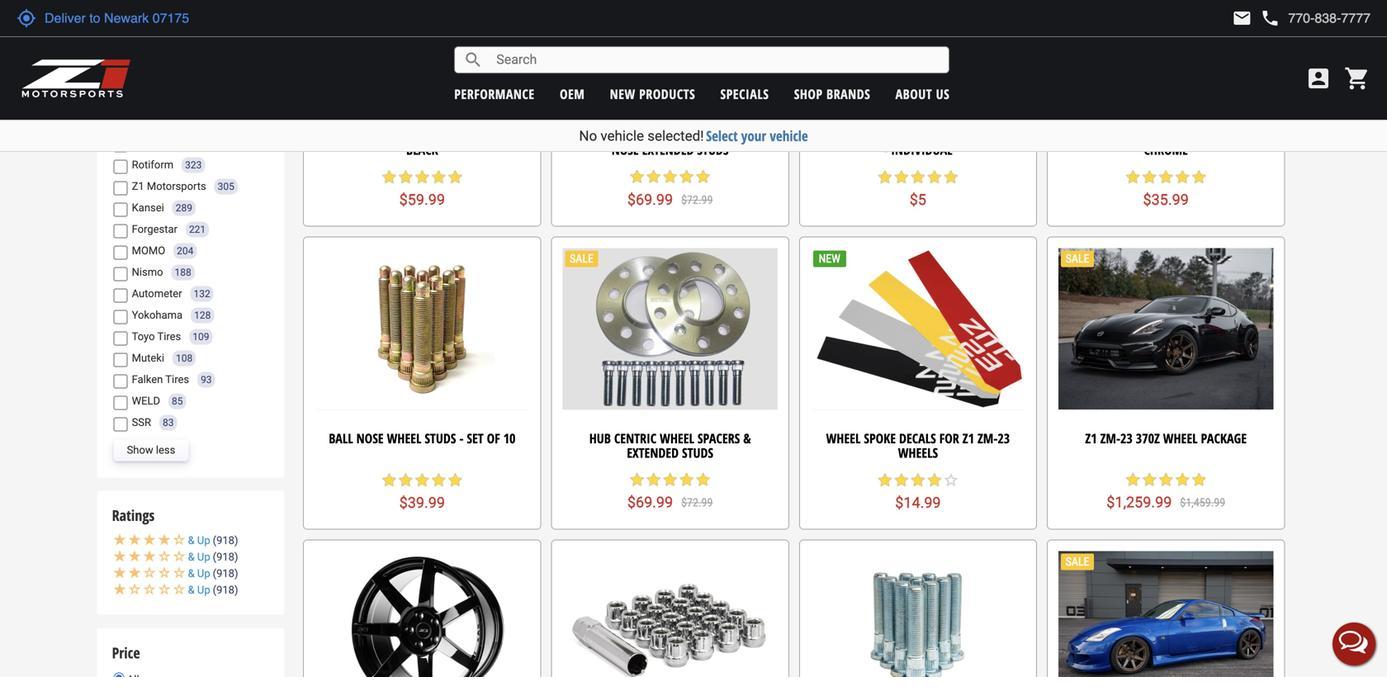 Task type: vqa. For each thing, say whether or not it's contained in the screenshot.
the no
yes



Task type: describe. For each thing, give the bounding box(es) containing it.
show less button
[[114, 440, 189, 461]]

$69.99 for wheel
[[628, 494, 673, 512]]

$69.99 for centric
[[628, 191, 673, 208]]

kansei
[[132, 202, 164, 214]]

brands
[[827, 85, 871, 103]]

85
[[172, 395, 183, 407]]

less
[[156, 444, 175, 456]]

2 & up 918 from the top
[[188, 551, 235, 563]]

star star star star star $69.99 $72.99 for centric
[[628, 169, 713, 208]]

z1 for z1 hub centric wheel spacers & ball nose extended studs
[[568, 126, 580, 144]]

decals
[[900, 429, 937, 447]]

0 horizontal spatial ball
[[329, 429, 353, 447]]

yokohama
[[132, 309, 183, 321]]

phone link
[[1261, 8, 1371, 28]]

wheel inside hub centric wheel spacers & extended studs
[[660, 429, 695, 447]]

2 918 from the top
[[216, 551, 235, 563]]

221
[[189, 224, 206, 235]]

2 up from the top
[[197, 551, 210, 563]]

4 up from the top
[[197, 584, 210, 596]]

centric inside hub centric wheel spacers & extended studs
[[614, 429, 657, 447]]

108
[[176, 353, 193, 364]]

search
[[464, 50, 483, 70]]

hub inside hub centric wheel spacers & extended studs
[[590, 429, 611, 447]]

spacers inside hub centric wheel spacers & extended studs
[[698, 429, 740, 447]]

tsw
[[132, 51, 154, 64]]

10mm or 20mm extended wheel stud - individual
[[814, 126, 1023, 159]]

4 918 from the top
[[216, 584, 235, 596]]

stud
[[997, 126, 1023, 144]]

mail phone
[[1233, 8, 1281, 28]]

z1 splined closed end lug nut kit - chrome
[[1068, 126, 1266, 159]]

about us link
[[896, 85, 950, 103]]

204
[[177, 245, 194, 257]]

tires for falken tires
[[165, 373, 189, 386]]

advan
[[132, 116, 162, 128]]

extended inside hub centric wheel spacers & extended studs
[[627, 444, 679, 462]]

for
[[940, 429, 960, 447]]

performance link
[[455, 85, 535, 103]]

z1 for z1 zm-23 370z wheel package
[[1086, 429, 1098, 447]]

nut
[[1217, 126, 1238, 144]]

ball inside z1 hub centric wheel spacers & ball nose extended studs
[[748, 126, 773, 144]]

z1 zm-23 370z wheel package
[[1086, 429, 1247, 447]]

shopping_cart link
[[1341, 65, 1371, 92]]

price
[[112, 643, 140, 663]]

shank type lug nuts - chrome or black
[[328, 126, 516, 159]]

- left set
[[460, 429, 464, 447]]

centric inside z1 hub centric wheel spacers & ball nose extended studs
[[608, 126, 651, 144]]

zm- inside 'wheel spoke decals for z1 zm-23 wheels'
[[978, 429, 998, 447]]

motegi
[[132, 137, 165, 150]]

toyo
[[132, 330, 155, 343]]

132
[[194, 288, 210, 300]]

chrome inside shank type lug nuts - chrome or black
[[455, 126, 499, 144]]

account_box
[[1306, 65, 1332, 92]]

specials link
[[721, 85, 769, 103]]

selected!
[[648, 128, 704, 144]]

falken tires
[[132, 373, 189, 386]]

autometer
[[132, 288, 182, 300]]

Search search field
[[483, 47, 949, 73]]

of
[[487, 429, 500, 447]]

93
[[201, 374, 212, 386]]

shank
[[328, 126, 363, 144]]

oem link
[[560, 85, 585, 103]]

323
[[185, 159, 202, 171]]

or inside shank type lug nuts - chrome or black
[[502, 126, 516, 144]]

new products
[[610, 85, 696, 103]]

wheel inside 10mm or 20mm extended wheel stud - individual
[[959, 126, 994, 144]]

$39.99
[[400, 494, 445, 512]]

spoke
[[864, 429, 896, 447]]

mail
[[1233, 8, 1253, 28]]

$5
[[910, 191, 927, 209]]

& inside hub centric wheel spacers & extended studs
[[744, 429, 751, 447]]

star star star star star $5
[[877, 169, 960, 209]]

shop brands link
[[794, 85, 871, 103]]

weld
[[132, 395, 160, 407]]

konig
[[132, 73, 159, 85]]

set
[[467, 429, 484, 447]]

shop
[[794, 85, 823, 103]]

2 23 from the left
[[1121, 429, 1133, 447]]

new products link
[[610, 85, 696, 103]]

1 up from the top
[[197, 534, 210, 547]]

products
[[639, 85, 696, 103]]

performance
[[455, 85, 535, 103]]

$1,259.99
[[1107, 494, 1172, 512]]

188
[[175, 267, 191, 278]]

2 zm- from the left
[[1101, 429, 1121, 447]]

z1 for z1 splined closed end lug nut kit - chrome
[[1068, 126, 1079, 144]]

$72.99 for spacers
[[682, 496, 713, 510]]

enkei
[[132, 30, 158, 42]]

nuts
[[417, 126, 444, 144]]

star star star star star $39.99
[[381, 472, 464, 512]]

star_border
[[943, 472, 960, 488]]

momo
[[132, 245, 165, 257]]

studs inside z1 hub centric wheel spacers & ball nose extended studs
[[698, 141, 729, 159]]

individual
[[892, 141, 953, 159]]

$1,459.99
[[1181, 496, 1226, 510]]

my_location
[[17, 8, 36, 28]]

nismo
[[132, 266, 163, 278]]

$59.99
[[400, 191, 445, 209]]

forgestar
[[132, 223, 178, 235]]

370z
[[1137, 429, 1161, 447]]

phone
[[1261, 8, 1281, 28]]



Task type: locate. For each thing, give the bounding box(es) containing it.
specials
[[721, 85, 769, 103]]

1 vertical spatial $72.99
[[682, 496, 713, 510]]

0 vertical spatial ball
[[748, 126, 773, 144]]

$72.99 down hub centric wheel spacers & extended studs in the bottom of the page
[[682, 496, 713, 510]]

1 horizontal spatial lug
[[1194, 126, 1214, 144]]

3 918 from the top
[[216, 567, 235, 580]]

1 vertical spatial centric
[[614, 429, 657, 447]]

$35.99
[[1144, 191, 1189, 209]]

1 23 from the left
[[998, 429, 1010, 447]]

wheel inside 'wheel spoke decals for z1 zm-23 wheels'
[[827, 429, 861, 447]]

- right kit
[[1261, 126, 1266, 144]]

star star star star star $1,259.99 $1,459.99
[[1107, 472, 1226, 512]]

$72.99 for wheel
[[682, 193, 713, 207]]

shopping_cart
[[1345, 65, 1371, 92]]

motorsports
[[147, 180, 206, 193]]

lug inside shank type lug nuts - chrome or black
[[394, 126, 414, 144]]

tires down yokohama
[[157, 330, 181, 343]]

289
[[176, 202, 192, 214]]

$72.99 down z1 hub centric wheel spacers & ball nose extended studs
[[682, 193, 713, 207]]

$69.99 down hub centric wheel spacers & extended studs in the bottom of the page
[[628, 494, 673, 512]]

zm- right for in the bottom right of the page
[[978, 429, 998, 447]]

2 or from the left
[[850, 126, 865, 144]]

hub
[[583, 126, 605, 144], [590, 429, 611, 447]]

1 vertical spatial ball
[[329, 429, 353, 447]]

1 horizontal spatial zm-
[[1101, 429, 1121, 447]]

0 horizontal spatial or
[[502, 126, 516, 144]]

up
[[197, 534, 210, 547], [197, 551, 210, 563], [197, 567, 210, 580], [197, 584, 210, 596]]

wheels
[[899, 444, 939, 462]]

541
[[173, 116, 190, 128]]

spacers inside z1 hub centric wheel spacers & ball nose extended studs
[[692, 126, 734, 144]]

2 lug from the left
[[1194, 126, 1214, 144]]

1 or from the left
[[502, 126, 516, 144]]

& up 918
[[188, 534, 235, 547], [188, 551, 235, 563], [188, 567, 235, 580], [188, 584, 235, 596]]

z1 motorsports
[[132, 180, 206, 193]]

- right nuts
[[447, 126, 451, 144]]

1 vertical spatial $69.99
[[628, 494, 673, 512]]

z1 down oem
[[568, 126, 580, 144]]

1 lug from the left
[[394, 126, 414, 144]]

0 vertical spatial hub
[[583, 126, 605, 144]]

z1 up kansei
[[132, 180, 144, 193]]

kit
[[1242, 126, 1258, 144]]

hub centric wheel spacers & extended studs
[[590, 429, 751, 462]]

chrome
[[455, 126, 499, 144], [1145, 141, 1189, 159]]

account_box link
[[1302, 65, 1337, 92]]

1 $69.99 from the top
[[628, 191, 673, 208]]

select your vehicle link
[[706, 126, 808, 145]]

show less
[[127, 444, 175, 456]]

- inside the z1 splined closed end lug nut kit - chrome
[[1261, 126, 1266, 144]]

0 vertical spatial $72.99
[[682, 193, 713, 207]]

oem
[[560, 85, 585, 103]]

- inside 10mm or 20mm extended wheel stud - individual
[[884, 141, 888, 159]]

3 & up 918 from the top
[[188, 567, 235, 580]]

2 $72.99 from the top
[[682, 496, 713, 510]]

1224
[[166, 9, 189, 20]]

z1
[[568, 126, 580, 144], [1068, 126, 1079, 144], [132, 180, 144, 193], [963, 429, 975, 447], [1086, 429, 1098, 447]]

1 vertical spatial hub
[[590, 429, 611, 447]]

your
[[742, 126, 767, 145]]

chrome up the star star star star star $35.99
[[1145, 141, 1189, 159]]

chrome down performance link
[[455, 126, 499, 144]]

1 horizontal spatial nose
[[612, 141, 639, 159]]

1 horizontal spatial or
[[850, 126, 865, 144]]

lug inside the z1 splined closed end lug nut kit - chrome
[[1194, 126, 1214, 144]]

star star star star star $69.99 $72.99 down z1 hub centric wheel spacers & ball nose extended studs
[[628, 169, 713, 208]]

z1 inside z1 hub centric wheel spacers & ball nose extended studs
[[568, 126, 580, 144]]

128
[[194, 310, 211, 321]]

spacers
[[692, 126, 734, 144], [698, 429, 740, 447]]

zm- left 370z
[[1101, 429, 1121, 447]]

ratings
[[112, 506, 155, 526]]

305
[[218, 181, 235, 192]]

muteki
[[132, 352, 164, 364]]

1 vertical spatial star star star star star $69.99 $72.99
[[628, 472, 713, 512]]

wheel inside z1 hub centric wheel spacers & ball nose extended studs
[[654, 126, 688, 144]]

or inside 10mm or 20mm extended wheel stud - individual
[[850, 126, 865, 144]]

ball
[[748, 126, 773, 144], [329, 429, 353, 447]]

0 horizontal spatial lug
[[394, 126, 414, 144]]

wheel
[[654, 126, 688, 144], [959, 126, 994, 144], [387, 429, 422, 447], [660, 429, 695, 447], [827, 429, 861, 447], [1164, 429, 1198, 447]]

0 horizontal spatial nose
[[357, 429, 384, 447]]

closed
[[1128, 126, 1166, 144]]

lug right type
[[394, 126, 414, 144]]

1 & up 918 from the top
[[188, 534, 235, 547]]

z1 inside 'wheel spoke decals for z1 zm-23 wheels'
[[963, 429, 975, 447]]

ball nose wheel studs - set of 10
[[329, 429, 516, 447]]

z1 left splined
[[1068, 126, 1079, 144]]

star star star star star $69.99 $72.99 for wheel
[[628, 472, 713, 512]]

tires
[[157, 330, 181, 343], [165, 373, 189, 386]]

ssr
[[132, 416, 151, 429]]

23 inside 'wheel spoke decals for z1 zm-23 wheels'
[[998, 429, 1010, 447]]

nose up star star star star star $39.99
[[357, 429, 384, 447]]

- inside shank type lug nuts - chrome or black
[[447, 126, 451, 144]]

no
[[579, 128, 597, 144]]

None checkbox
[[114, 31, 128, 45], [114, 52, 128, 66], [114, 117, 128, 131], [114, 138, 128, 152], [114, 160, 128, 174], [114, 224, 128, 238], [114, 289, 128, 303], [114, 332, 128, 346], [114, 396, 128, 410], [114, 417, 128, 431], [114, 31, 128, 45], [114, 52, 128, 66], [114, 117, 128, 131], [114, 138, 128, 152], [114, 160, 128, 174], [114, 224, 128, 238], [114, 289, 128, 303], [114, 332, 128, 346], [114, 396, 128, 410], [114, 417, 128, 431]]

$69.99 down z1 hub centric wheel spacers & ball nose extended studs
[[628, 191, 673, 208]]

mail link
[[1233, 8, 1253, 28]]

0 vertical spatial star star star star star $69.99 $72.99
[[628, 169, 713, 208]]

0 horizontal spatial vehicle
[[601, 128, 644, 144]]

0 vertical spatial nose
[[612, 141, 639, 159]]

zm-
[[978, 429, 998, 447], [1101, 429, 1121, 447]]

extended inside z1 hub centric wheel spacers & ball nose extended studs
[[642, 141, 694, 159]]

3 up from the top
[[197, 567, 210, 580]]

star star star star star_border $14.99
[[877, 472, 960, 512]]

1 zm- from the left
[[978, 429, 998, 447]]

1 horizontal spatial vehicle
[[770, 126, 808, 145]]

0 horizontal spatial zm-
[[978, 429, 998, 447]]

extended
[[904, 126, 956, 144], [642, 141, 694, 159], [627, 444, 679, 462]]

1 918 from the top
[[216, 534, 235, 547]]

0 vertical spatial centric
[[608, 126, 651, 144]]

0 horizontal spatial chrome
[[455, 126, 499, 144]]

extended inside 10mm or 20mm extended wheel stud - individual
[[904, 126, 956, 144]]

1 horizontal spatial chrome
[[1145, 141, 1189, 159]]

vehicle right your
[[770, 126, 808, 145]]

1 star star star star star $69.99 $72.99 from the top
[[628, 169, 713, 208]]

type
[[367, 126, 391, 144]]

nose right "no"
[[612, 141, 639, 159]]

vehicle inside no vehicle selected! select your vehicle
[[601, 128, 644, 144]]

hub inside z1 hub centric wheel spacers & ball nose extended studs
[[583, 126, 605, 144]]

0 vertical spatial spacers
[[692, 126, 734, 144]]

1 horizontal spatial ball
[[748, 126, 773, 144]]

tires up the 85
[[165, 373, 189, 386]]

shop brands
[[794, 85, 871, 103]]

star star star star star $69.99 $72.99 down hub centric wheel spacers & extended studs in the bottom of the page
[[628, 472, 713, 512]]

vehicle right "no"
[[601, 128, 644, 144]]

0 vertical spatial $69.99
[[628, 191, 673, 208]]

$14.99
[[896, 494, 941, 512]]

1093
[[169, 30, 191, 42]]

4 & up 918 from the top
[[188, 584, 235, 596]]

studs inside hub centric wheel spacers & extended studs
[[682, 444, 714, 462]]

1 vertical spatial spacers
[[698, 429, 740, 447]]

10
[[504, 429, 516, 447]]

us
[[936, 85, 950, 103]]

2 star star star star star $69.99 $72.99 from the top
[[628, 472, 713, 512]]

-
[[447, 126, 451, 144], [1261, 126, 1266, 144], [884, 141, 888, 159], [460, 429, 464, 447]]

or
[[502, 126, 516, 144], [850, 126, 865, 144]]

lug
[[394, 126, 414, 144], [1194, 126, 1214, 144]]

star
[[629, 169, 646, 185], [646, 169, 662, 185], [662, 169, 679, 185], [679, 169, 695, 185], [695, 169, 712, 185], [381, 169, 398, 185], [398, 169, 414, 185], [414, 169, 431, 185], [431, 169, 447, 185], [447, 169, 464, 185], [877, 169, 894, 185], [894, 169, 910, 185], [910, 169, 927, 185], [927, 169, 943, 185], [943, 169, 960, 185], [1125, 169, 1142, 185], [1142, 169, 1158, 185], [1158, 169, 1175, 185], [1175, 169, 1191, 185], [1191, 169, 1208, 185], [629, 472, 646, 488], [646, 472, 662, 488], [662, 472, 679, 488], [679, 472, 695, 488], [695, 472, 712, 488], [1125, 472, 1142, 488], [1142, 472, 1158, 488], [1158, 472, 1175, 488], [1175, 472, 1191, 488], [1191, 472, 1208, 488], [381, 472, 398, 488], [398, 472, 414, 488], [414, 472, 431, 488], [431, 472, 447, 488], [447, 472, 464, 488], [877, 472, 894, 488], [894, 472, 910, 488], [910, 472, 927, 488], [927, 472, 943, 488]]

chrome inside the z1 splined closed end lug nut kit - chrome
[[1145, 141, 1189, 159]]

z1 motorsports logo image
[[21, 58, 132, 99]]

None checkbox
[[114, 9, 128, 23], [114, 74, 128, 88], [114, 95, 128, 109], [114, 181, 128, 195], [114, 203, 128, 217], [114, 246, 128, 260], [114, 267, 128, 281], [114, 310, 128, 324], [114, 353, 128, 367], [114, 374, 128, 389], [114, 9, 128, 23], [114, 74, 128, 88], [114, 95, 128, 109], [114, 181, 128, 195], [114, 203, 128, 217], [114, 246, 128, 260], [114, 267, 128, 281], [114, 310, 128, 324], [114, 353, 128, 367], [114, 374, 128, 389]]

20mm
[[868, 126, 901, 144]]

or down performance
[[502, 126, 516, 144]]

1 horizontal spatial 23
[[1121, 429, 1133, 447]]

end
[[1169, 126, 1191, 144]]

23 left 370z
[[1121, 429, 1133, 447]]

vehicle
[[770, 126, 808, 145], [601, 128, 644, 144]]

or right 10mm
[[850, 126, 865, 144]]

2 $69.99 from the top
[[628, 494, 673, 512]]

&
[[737, 126, 745, 144], [744, 429, 751, 447], [188, 534, 195, 547], [188, 551, 195, 563], [188, 567, 195, 580], [188, 584, 195, 596]]

0 vertical spatial tires
[[157, 330, 181, 343]]

select
[[706, 126, 738, 145]]

star star star star star $35.99
[[1125, 169, 1208, 209]]

z1 right for in the bottom right of the page
[[963, 429, 975, 447]]

z1 left 370z
[[1086, 429, 1098, 447]]

wheel spoke decals for z1 zm-23 wheels
[[827, 429, 1010, 462]]

- left individual
[[884, 141, 888, 159]]

1 vertical spatial nose
[[357, 429, 384, 447]]

109
[[193, 331, 209, 343]]

& inside z1 hub centric wheel spacers & ball nose extended studs
[[737, 126, 745, 144]]

nose inside z1 hub centric wheel spacers & ball nose extended studs
[[612, 141, 639, 159]]

None radio
[[114, 673, 124, 677]]

falken
[[132, 373, 163, 386]]

splined
[[1083, 126, 1125, 144]]

z1 hub centric wheel spacers & ball nose extended studs
[[568, 126, 773, 159]]

tires for toyo tires
[[157, 330, 181, 343]]

lug right end
[[1194, 126, 1214, 144]]

z1 for z1 motorsports
[[132, 180, 144, 193]]

no vehicle selected! select your vehicle
[[579, 126, 808, 145]]

0 horizontal spatial 23
[[998, 429, 1010, 447]]

z1 inside the z1 splined closed end lug nut kit - chrome
[[1068, 126, 1079, 144]]

1 $72.99 from the top
[[682, 193, 713, 207]]

star star star star star $59.99
[[381, 169, 464, 209]]

23
[[998, 429, 1010, 447], [1121, 429, 1133, 447]]

83
[[163, 417, 174, 429]]

centric
[[608, 126, 651, 144], [614, 429, 657, 447]]

new
[[610, 85, 636, 103]]

1 vertical spatial tires
[[165, 373, 189, 386]]

show
[[127, 444, 153, 456]]

23 right for in the bottom right of the page
[[998, 429, 1010, 447]]



